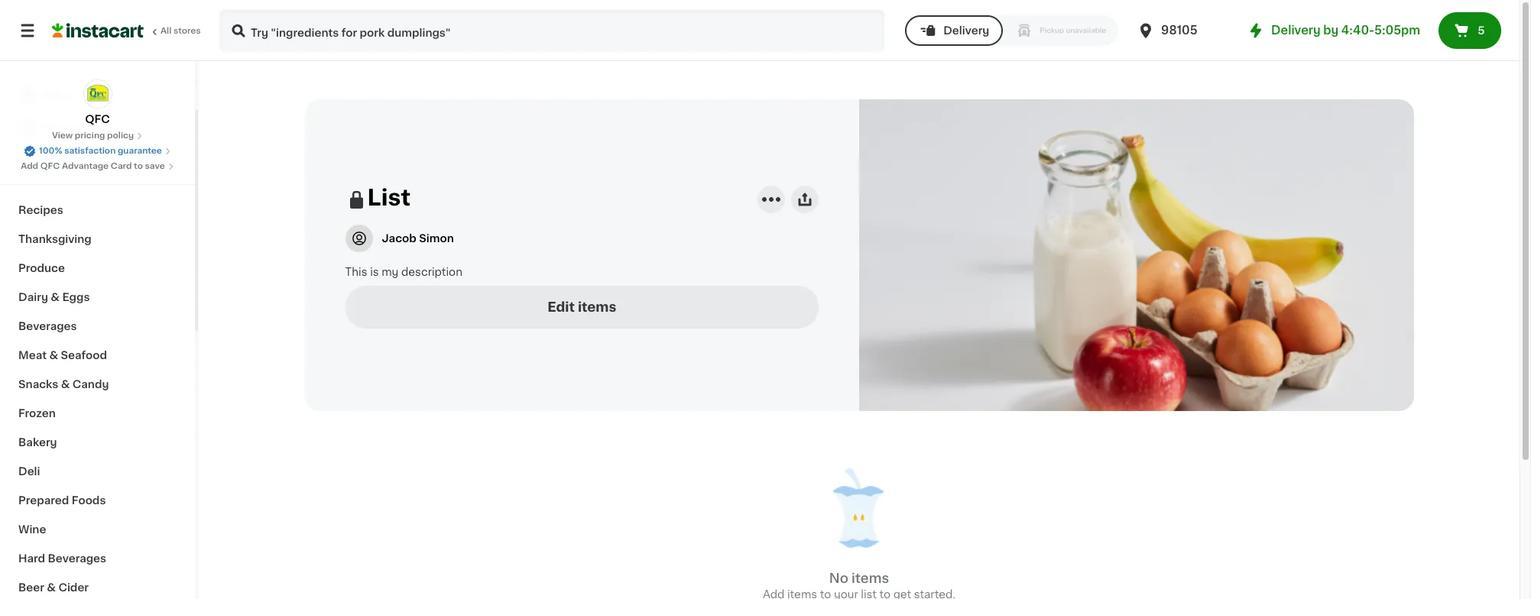 Task type: describe. For each thing, give the bounding box(es) containing it.
list
[[367, 186, 411, 208]]

save
[[145, 162, 165, 171]]

qfc logo image
[[83, 80, 112, 109]]

my
[[382, 267, 399, 277]]

buy it again link
[[9, 110, 186, 141]]

prepared foods
[[18, 496, 106, 506]]

0 vertical spatial beverages
[[18, 321, 77, 332]]

instacart logo image
[[52, 21, 144, 40]]

edit items
[[548, 301, 617, 313]]

again
[[77, 120, 108, 131]]

deli
[[18, 466, 40, 477]]

recipes link
[[9, 196, 186, 225]]

prepared foods link
[[9, 486, 186, 515]]

pricing
[[75, 132, 105, 140]]

stores
[[174, 27, 201, 35]]

& for beer
[[47, 583, 56, 593]]

bakery
[[18, 437, 57, 448]]

simon
[[419, 233, 454, 244]]

snacks
[[18, 379, 58, 390]]

eggs
[[62, 292, 90, 303]]

lists
[[43, 151, 69, 161]]

view
[[52, 132, 73, 140]]

meat & seafood link
[[9, 341, 186, 370]]

snacks & candy
[[18, 379, 109, 390]]

policy
[[107, 132, 134, 140]]

98105 button
[[1137, 9, 1229, 52]]

description
[[401, 267, 463, 277]]

frozen link
[[9, 399, 186, 428]]

delivery by 4:40-5:05pm link
[[1247, 21, 1421, 40]]

1 vertical spatial qfc
[[40, 162, 60, 171]]

thanksgiving
[[18, 234, 92, 245]]

add qfc advantage card to save link
[[21, 161, 174, 173]]

to
[[134, 162, 143, 171]]

this
[[345, 267, 368, 277]]

add
[[21, 162, 38, 171]]

wine
[[18, 525, 46, 535]]

advantage
[[62, 162, 109, 171]]

items for edit items
[[578, 301, 617, 313]]

meat
[[18, 350, 47, 361]]

thanksgiving link
[[9, 225, 186, 254]]

dairy
[[18, 292, 48, 303]]

shop
[[43, 89, 71, 100]]

100% satisfaction guarantee
[[39, 147, 162, 155]]

4:40-
[[1342, 24, 1375, 36]]

dairy & eggs link
[[9, 283, 186, 312]]

prepared
[[18, 496, 69, 506]]

delivery for delivery by 4:40-5:05pm
[[1272, 24, 1321, 36]]

recipes
[[18, 205, 63, 216]]

delivery by 4:40-5:05pm
[[1272, 24, 1421, 36]]

beer
[[18, 583, 44, 593]]



Task type: vqa. For each thing, say whether or not it's contained in the screenshot.
the 20 oz
no



Task type: locate. For each thing, give the bounding box(es) containing it.
it
[[67, 120, 75, 131]]

foods
[[72, 496, 106, 506]]

lists link
[[9, 141, 186, 171]]

produce link
[[9, 254, 186, 283]]

items right edit
[[578, 301, 617, 313]]

candy
[[72, 379, 109, 390]]

beverages link
[[9, 312, 186, 341]]

shop link
[[9, 80, 186, 110]]

qfc link
[[83, 80, 112, 127]]

buy
[[43, 120, 65, 131]]

all
[[161, 27, 171, 35]]

&
[[51, 292, 60, 303], [49, 350, 58, 361], [61, 379, 70, 390], [47, 583, 56, 593]]

bakery link
[[9, 428, 186, 457]]

beer & cider link
[[9, 574, 186, 600]]

& for snacks
[[61, 379, 70, 390]]

meat & seafood
[[18, 350, 107, 361]]

frozen
[[18, 408, 56, 419]]

delivery button
[[906, 15, 1004, 46]]

service type group
[[906, 15, 1119, 46]]

items right 'no'
[[852, 573, 890, 585]]

qfc
[[85, 114, 110, 125], [40, 162, 60, 171]]

delivery
[[1272, 24, 1321, 36], [944, 25, 990, 36]]

0 horizontal spatial delivery
[[944, 25, 990, 36]]

5:05pm
[[1375, 24, 1421, 36]]

produce
[[18, 263, 65, 274]]

Search field
[[220, 11, 884, 50]]

by
[[1324, 24, 1339, 36]]

edit
[[548, 301, 575, 313]]

all stores link
[[52, 9, 202, 52]]

view pricing policy
[[52, 132, 134, 140]]

items for no items
[[852, 573, 890, 585]]

seafood
[[61, 350, 107, 361]]

is
[[370, 267, 379, 277]]

delivery for delivery
[[944, 25, 990, 36]]

jacob
[[382, 233, 417, 244]]

items
[[578, 301, 617, 313], [852, 573, 890, 585]]

& for dairy
[[51, 292, 60, 303]]

None search field
[[219, 9, 886, 52]]

deli link
[[9, 457, 186, 486]]

1 horizontal spatial qfc
[[85, 114, 110, 125]]

100%
[[39, 147, 62, 155]]

hard
[[18, 554, 45, 564]]

beverages down dairy & eggs
[[18, 321, 77, 332]]

98105
[[1162, 24, 1198, 36]]

jacob simon
[[382, 233, 454, 244]]

qfc down lists
[[40, 162, 60, 171]]

hard beverages
[[18, 554, 106, 564]]

delivery inside button
[[944, 25, 990, 36]]

1 horizontal spatial delivery
[[1272, 24, 1321, 36]]

0 vertical spatial qfc
[[85, 114, 110, 125]]

& left candy
[[61, 379, 70, 390]]

1 horizontal spatial items
[[852, 573, 890, 585]]

0 horizontal spatial qfc
[[40, 162, 60, 171]]

wine link
[[9, 515, 186, 544]]

& for meat
[[49, 350, 58, 361]]

qfc up view pricing policy link
[[85, 114, 110, 125]]

& right meat
[[49, 350, 58, 361]]

snacks & candy link
[[9, 370, 186, 399]]

add qfc advantage card to save
[[21, 162, 165, 171]]

buy it again
[[43, 120, 108, 131]]

cider
[[58, 583, 89, 593]]

dairy & eggs
[[18, 292, 90, 303]]

satisfaction
[[64, 147, 116, 155]]

5
[[1478, 25, 1485, 36]]

no items
[[830, 573, 890, 585]]

no
[[830, 573, 849, 585]]

5 button
[[1439, 12, 1502, 49]]

all stores
[[161, 27, 201, 35]]

1 vertical spatial beverages
[[48, 554, 106, 564]]

& right beer
[[47, 583, 56, 593]]

beverages
[[18, 321, 77, 332], [48, 554, 106, 564]]

hard beverages link
[[9, 544, 186, 574]]

edit items button
[[345, 286, 819, 328]]

& left eggs
[[51, 292, 60, 303]]

items inside 'button'
[[578, 301, 617, 313]]

beverages up cider
[[48, 554, 106, 564]]

beer & cider
[[18, 583, 89, 593]]

card
[[111, 162, 132, 171]]

1 vertical spatial items
[[852, 573, 890, 585]]

100% satisfaction guarantee button
[[24, 142, 171, 158]]

this is my description
[[345, 267, 463, 277]]

delivery inside 'link'
[[1272, 24, 1321, 36]]

guarantee
[[118, 147, 162, 155]]

0 vertical spatial items
[[578, 301, 617, 313]]

view pricing policy link
[[52, 130, 143, 142]]

0 horizontal spatial items
[[578, 301, 617, 313]]



